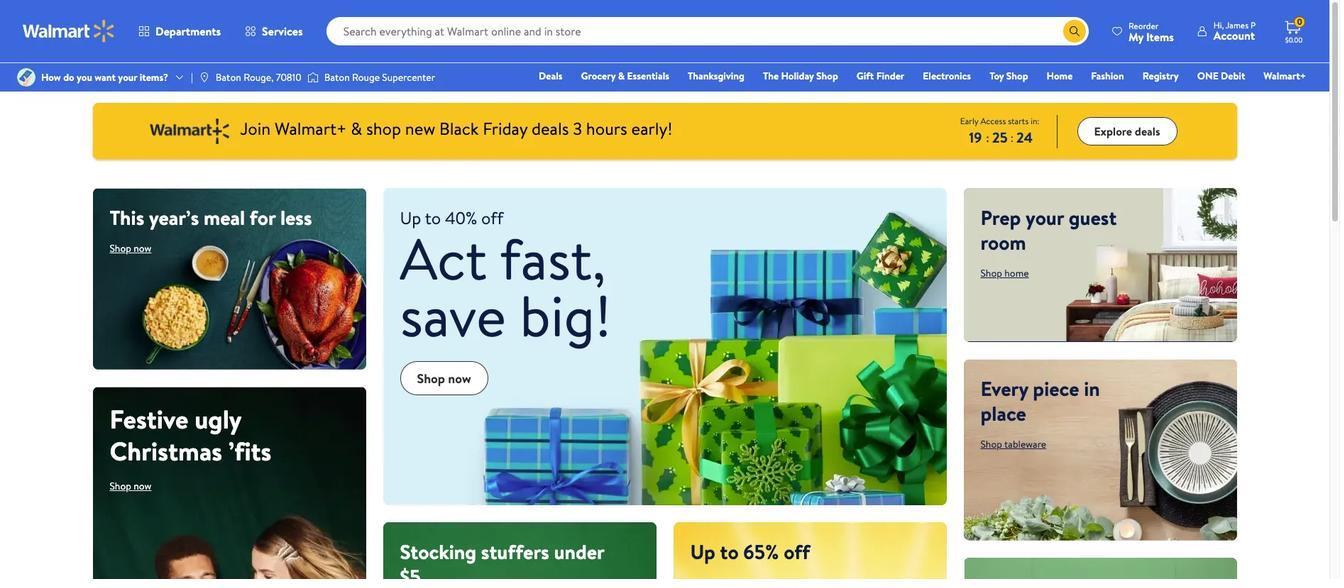 Task type: describe. For each thing, give the bounding box(es) containing it.
hi,
[[1214, 19, 1224, 31]]

festive ugly christmas 'fits
[[110, 402, 271, 469]]

early access starts in: 19 : 25 : 24
[[960, 115, 1040, 147]]

deals inside button
[[1135, 123, 1160, 139]]

room
[[981, 229, 1026, 256]]

shop now for act fast, save big!
[[417, 369, 471, 387]]

registry
[[1143, 69, 1179, 83]]

one debit
[[1197, 69, 1245, 83]]

25
[[992, 127, 1008, 147]]

act
[[400, 219, 487, 298]]

every piece in place
[[981, 374, 1100, 427]]

grocery & essentials link
[[575, 68, 676, 84]]

fast,
[[500, 219, 606, 298]]

shop now for festive ugly christmas 'fits
[[110, 479, 151, 493]]

want
[[95, 70, 116, 84]]

for
[[250, 204, 276, 231]]

shop
[[366, 116, 401, 141]]

hi, james p account
[[1214, 19, 1256, 43]]

act fast, save big!
[[400, 219, 611, 355]]

shop for every piece in place
[[981, 437, 1002, 451]]

this
[[110, 204, 144, 231]]

tableware
[[1004, 437, 1046, 451]]

1 : from the left
[[986, 130, 989, 145]]

festive
[[110, 402, 188, 437]]

one debit link
[[1191, 68, 1252, 84]]

now for act fast, save big!
[[448, 369, 471, 387]]

do
[[63, 70, 74, 84]]

account
[[1214, 28, 1255, 43]]

every
[[981, 374, 1028, 402]]

p
[[1251, 19, 1256, 31]]

$5
[[400, 563, 421, 579]]

the holiday shop
[[763, 69, 838, 83]]

new
[[405, 116, 435, 141]]

rouge
[[352, 70, 380, 84]]

gift finder
[[857, 69, 904, 83]]

24
[[1016, 127, 1033, 147]]

supercenter
[[382, 70, 435, 84]]

shop tableware
[[981, 437, 1046, 451]]

0 vertical spatial your
[[118, 70, 137, 84]]

shop right 'toy'
[[1006, 69, 1028, 83]]

shop for this year's meal for less
[[110, 241, 131, 256]]

prep your guest room
[[981, 204, 1117, 256]]

0 horizontal spatial walmart+
[[275, 116, 347, 141]]

walmart plus logo image
[[149, 119, 229, 144]]

ugly
[[195, 402, 241, 437]]

one
[[1197, 69, 1219, 83]]

off
[[784, 538, 810, 565]]

0 vertical spatial walmart+
[[1264, 69, 1306, 83]]

thanksgiving link
[[681, 68, 751, 84]]

grocery
[[581, 69, 616, 83]]

guest
[[1069, 204, 1117, 231]]

your inside prep your guest room
[[1026, 204, 1064, 231]]

to
[[720, 538, 739, 565]]

my
[[1128, 29, 1144, 44]]

toy
[[990, 69, 1004, 83]]

3
[[573, 116, 582, 141]]

shop for act fast, save big!
[[417, 369, 445, 387]]

how do you want your items?
[[41, 70, 168, 84]]

rouge,
[[244, 70, 274, 84]]

christmas
[[110, 434, 222, 469]]

explore
[[1094, 123, 1132, 139]]

now for festive ugly christmas 'fits
[[134, 479, 151, 493]]

home
[[1047, 69, 1073, 83]]

65%
[[743, 538, 779, 565]]

home link
[[1040, 68, 1079, 84]]

19
[[969, 127, 982, 147]]

|
[[191, 70, 193, 84]]

the
[[763, 69, 779, 83]]

grocery & essentials
[[581, 69, 669, 83]]

shop tableware link
[[981, 437, 1046, 451]]

early!
[[631, 116, 672, 141]]

gift finder link
[[850, 68, 911, 84]]

shop for festive ugly christmas 'fits
[[110, 479, 131, 493]]

hours
[[586, 116, 627, 141]]

services
[[262, 23, 303, 39]]

2 : from the left
[[1011, 130, 1014, 145]]

shop home
[[981, 266, 1029, 280]]



Task type: vqa. For each thing, say whether or not it's contained in the screenshot.
Information
no



Task type: locate. For each thing, give the bounding box(es) containing it.
deals right explore
[[1135, 123, 1160, 139]]

shop now
[[110, 241, 151, 256], [417, 369, 471, 387], [110, 479, 151, 493]]

now down christmas
[[134, 479, 151, 493]]

now for this year's meal for less
[[134, 241, 151, 256]]

shop
[[816, 69, 838, 83], [1006, 69, 1028, 83], [110, 241, 131, 256], [981, 266, 1002, 280], [417, 369, 445, 387], [981, 437, 1002, 451], [110, 479, 131, 493]]

your right prep
[[1026, 204, 1064, 231]]

now down this
[[134, 241, 151, 256]]

0 horizontal spatial &
[[351, 116, 362, 141]]

deals left '3'
[[532, 116, 569, 141]]

shop now down save
[[417, 369, 471, 387]]

0 vertical spatial shop now
[[110, 241, 151, 256]]

stocking stuffers under $5
[[400, 538, 604, 579]]

debit
[[1221, 69, 1245, 83]]

1 vertical spatial shop now link
[[400, 361, 488, 395]]

registry link
[[1136, 68, 1185, 84]]

&
[[618, 69, 625, 83], [351, 116, 362, 141]]

shop down place
[[981, 437, 1002, 451]]

stocking
[[400, 538, 476, 565]]

shop down this
[[110, 241, 131, 256]]

big!
[[520, 276, 611, 355]]

deals
[[539, 69, 563, 83]]

search icon image
[[1069, 26, 1080, 37]]

1 horizontal spatial &
[[618, 69, 625, 83]]

save
[[400, 276, 506, 355]]

up to 65% off
[[690, 538, 810, 565]]

2 baton from the left
[[324, 70, 350, 84]]

in:
[[1031, 115, 1040, 127]]

your
[[118, 70, 137, 84], [1026, 204, 1064, 231]]

explore deals button
[[1077, 117, 1177, 146]]

baton for baton rouge supercenter
[[324, 70, 350, 84]]

& right grocery
[[618, 69, 625, 83]]

shop left home
[[981, 266, 1002, 280]]

walmart+ link
[[1257, 68, 1312, 84]]

2 vertical spatial shop now
[[110, 479, 151, 493]]

shop home link
[[981, 266, 1029, 280]]

this year's meal for less
[[110, 204, 312, 231]]

1 horizontal spatial  image
[[307, 70, 319, 84]]

home
[[1005, 266, 1029, 280]]

shop now for this year's meal for less
[[110, 241, 151, 256]]

0 horizontal spatial  image
[[17, 68, 35, 87]]

1 baton from the left
[[216, 70, 241, 84]]

shop now down christmas
[[110, 479, 151, 493]]

your right want
[[118, 70, 137, 84]]

how
[[41, 70, 61, 84]]

holiday
[[781, 69, 814, 83]]

shop now link for this year's meal for less
[[110, 241, 151, 256]]

1 vertical spatial your
[[1026, 204, 1064, 231]]

2 vertical spatial shop now link
[[110, 479, 151, 493]]

2 vertical spatial now
[[134, 479, 151, 493]]

departments button
[[126, 14, 233, 48]]

shop now down this
[[110, 241, 151, 256]]

toy shop link
[[983, 68, 1035, 84]]

finder
[[876, 69, 904, 83]]

0 horizontal spatial :
[[986, 130, 989, 145]]

Walmart Site-Wide search field
[[326, 17, 1089, 45]]

departments
[[155, 23, 221, 39]]

prep
[[981, 204, 1021, 231]]

0 vertical spatial shop now link
[[110, 241, 151, 256]]

shop now link for act fast, save big!
[[400, 361, 488, 395]]

70810
[[276, 70, 301, 84]]

1 vertical spatial now
[[448, 369, 471, 387]]

Search search field
[[326, 17, 1089, 45]]

 image for baton
[[307, 70, 319, 84]]

: left 25 at top
[[986, 130, 989, 145]]

now down save
[[448, 369, 471, 387]]

electronics
[[923, 69, 971, 83]]

'fits
[[228, 434, 271, 469]]

1 vertical spatial walmart+
[[275, 116, 347, 141]]

under
[[554, 538, 604, 565]]

:
[[986, 130, 989, 145], [1011, 130, 1014, 145]]

: right 25 at top
[[1011, 130, 1014, 145]]

0 horizontal spatial baton
[[216, 70, 241, 84]]

baton left 'rouge,'
[[216, 70, 241, 84]]

shop now inside shop now link
[[417, 369, 471, 387]]

shop right holiday
[[816, 69, 838, 83]]

reorder
[[1128, 20, 1159, 32]]

shop now link down save
[[400, 361, 488, 395]]

0 horizontal spatial your
[[118, 70, 137, 84]]

explore deals
[[1094, 123, 1160, 139]]

shop down save
[[417, 369, 445, 387]]

deals link
[[532, 68, 569, 84]]

now
[[134, 241, 151, 256], [448, 369, 471, 387], [134, 479, 151, 493]]

0 $0.00
[[1285, 16, 1303, 45]]

1 vertical spatial shop now
[[417, 369, 471, 387]]

baton left 'rouge'
[[324, 70, 350, 84]]

essentials
[[627, 69, 669, 83]]

shop now link for festive ugly christmas 'fits
[[110, 479, 151, 493]]

0 horizontal spatial deals
[[532, 116, 569, 141]]

friday
[[483, 116, 527, 141]]

shop down christmas
[[110, 479, 131, 493]]

access
[[981, 115, 1006, 127]]

less
[[280, 204, 312, 231]]

shop for prep your guest room
[[981, 266, 1002, 280]]

 image
[[199, 72, 210, 83]]

baton rouge, 70810
[[216, 70, 301, 84]]

toy shop
[[990, 69, 1028, 83]]

1 horizontal spatial deals
[[1135, 123, 1160, 139]]

piece
[[1033, 374, 1079, 402]]

reorder my items
[[1128, 20, 1174, 44]]

baton for baton rouge, 70810
[[216, 70, 241, 84]]

 image for how
[[17, 68, 35, 87]]

join
[[240, 116, 271, 141]]

starts
[[1008, 115, 1029, 127]]

1 horizontal spatial baton
[[324, 70, 350, 84]]

$0.00
[[1285, 35, 1303, 45]]

james
[[1226, 19, 1249, 31]]

0 vertical spatial &
[[618, 69, 625, 83]]

electronics link
[[917, 68, 977, 84]]

items?
[[140, 70, 168, 84]]

baton rouge supercenter
[[324, 70, 435, 84]]

year's
[[149, 204, 199, 231]]

place
[[981, 399, 1026, 427]]

you
[[77, 70, 92, 84]]

1 horizontal spatial :
[[1011, 130, 1014, 145]]

& left shop
[[351, 116, 362, 141]]

walmart image
[[23, 20, 115, 43]]

black
[[439, 116, 479, 141]]

in
[[1084, 374, 1100, 402]]

shop now link down this
[[110, 241, 151, 256]]

the holiday shop link
[[757, 68, 845, 84]]

gift
[[857, 69, 874, 83]]

 image left how
[[17, 68, 35, 87]]

 image
[[17, 68, 35, 87], [307, 70, 319, 84]]

walmart+
[[1264, 69, 1306, 83], [275, 116, 347, 141]]

thanksgiving
[[688, 69, 745, 83]]

 image right 70810
[[307, 70, 319, 84]]

items
[[1146, 29, 1174, 44]]

deals
[[532, 116, 569, 141], [1135, 123, 1160, 139]]

walmart+ right join
[[275, 116, 347, 141]]

stuffers
[[481, 538, 549, 565]]

walmart+ down the $0.00
[[1264, 69, 1306, 83]]

early
[[960, 115, 978, 127]]

1 vertical spatial &
[[351, 116, 362, 141]]

0 vertical spatial now
[[134, 241, 151, 256]]

fashion
[[1091, 69, 1124, 83]]

0
[[1297, 16, 1302, 28]]

1 horizontal spatial walmart+
[[1264, 69, 1306, 83]]

shop now link down christmas
[[110, 479, 151, 493]]

join walmart+ & shop new black friday deals 3 hours early!
[[240, 116, 672, 141]]

services button
[[233, 14, 315, 48]]

1 horizontal spatial your
[[1026, 204, 1064, 231]]



